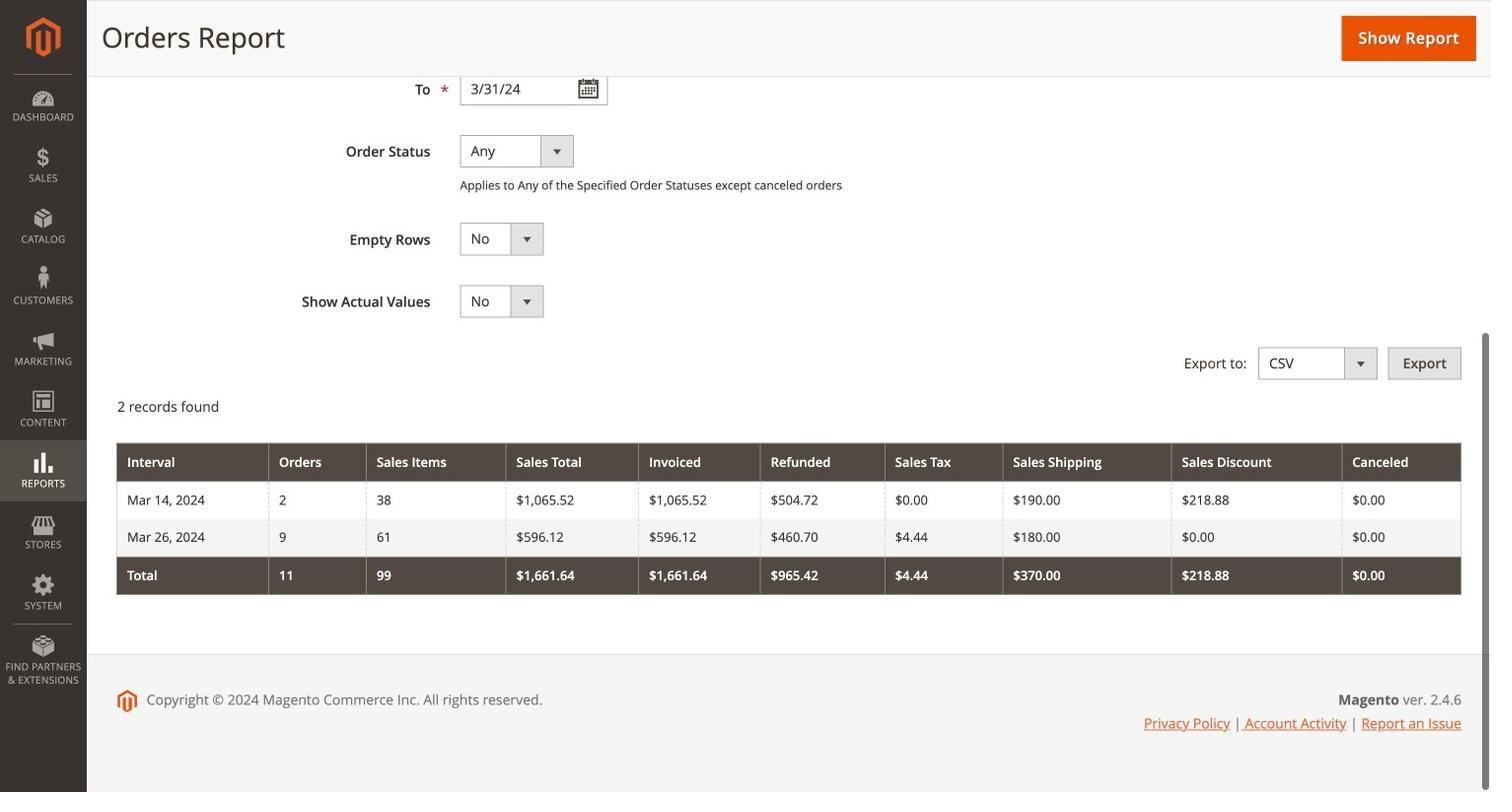 Task type: locate. For each thing, give the bounding box(es) containing it.
magento admin panel image
[[26, 17, 61, 57]]

None text field
[[460, 11, 608, 43], [460, 73, 608, 105], [460, 11, 608, 43], [460, 73, 608, 105]]

menu bar
[[0, 74, 87, 698]]



